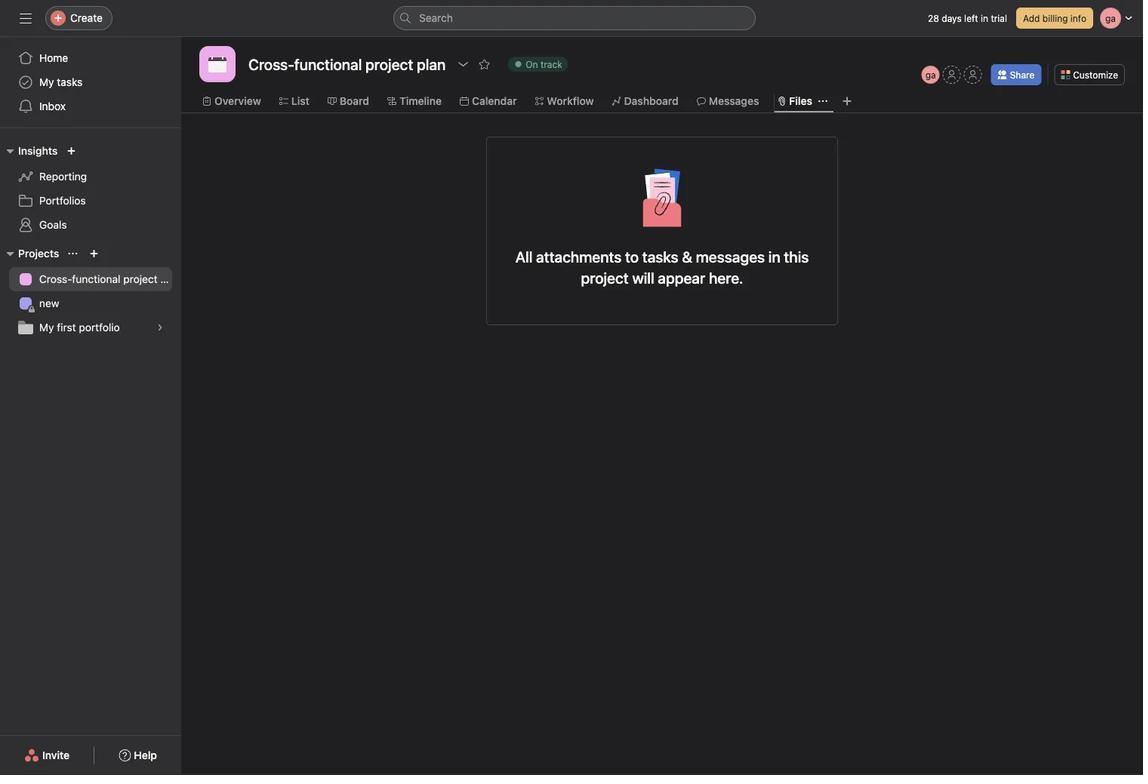 Task type: describe. For each thing, give the bounding box(es) containing it.
board
[[340, 95, 369, 107]]

projects element
[[0, 240, 181, 343]]

messages link
[[697, 93, 759, 110]]

calendar
[[472, 95, 517, 107]]

workflow
[[547, 95, 594, 107]]

list
[[291, 95, 310, 107]]

goals link
[[9, 213, 172, 237]]

add billing info button
[[1017, 8, 1094, 29]]

tasks inside global element
[[57, 76, 83, 88]]

projects button
[[0, 245, 59, 263]]

days
[[942, 13, 962, 23]]

dashboard
[[624, 95, 679, 107]]

search list box
[[394, 6, 756, 30]]

help
[[134, 750, 157, 762]]

show options, current sort, top image
[[68, 249, 77, 258]]

portfolios link
[[9, 189, 172, 213]]

create
[[70, 12, 103, 24]]

my for my first portfolio
[[39, 321, 54, 334]]

new project or portfolio image
[[89, 249, 99, 258]]

appear here.
[[658, 269, 744, 287]]

first
[[57, 321, 76, 334]]

project inside "cross-functional project plan" link
[[123, 273, 158, 286]]

files link
[[778, 93, 813, 110]]

on
[[526, 59, 538, 69]]

functional
[[72, 273, 120, 286]]

add tab image
[[841, 95, 854, 107]]

info
[[1071, 13, 1087, 23]]

new image
[[67, 147, 76, 156]]

dashboard link
[[612, 93, 679, 110]]

in inside all attachments to tasks & messages in this project will appear here.
[[769, 248, 781, 266]]

invite button
[[14, 743, 79, 770]]

attachments
[[536, 248, 622, 266]]

on track button
[[501, 54, 575, 75]]

my tasks link
[[9, 70, 172, 94]]

trial
[[991, 13, 1008, 23]]

my first portfolio
[[39, 321, 120, 334]]

my for my tasks
[[39, 76, 54, 88]]

on track
[[526, 59, 563, 69]]

all
[[516, 248, 533, 266]]

cross-functional project plan link
[[9, 267, 181, 292]]

workflow link
[[535, 93, 594, 110]]

messages
[[696, 248, 765, 266]]

left
[[965, 13, 979, 23]]

new
[[39, 297, 59, 310]]

share button
[[992, 64, 1042, 85]]

see details, my first portfolio image
[[156, 323, 165, 332]]

28
[[928, 13, 940, 23]]

new link
[[9, 292, 172, 316]]

add to starred image
[[478, 58, 490, 70]]

create button
[[45, 6, 113, 30]]

portfolios
[[39, 195, 86, 207]]

timeline
[[400, 95, 442, 107]]

portfolio
[[79, 321, 120, 334]]



Task type: locate. For each thing, give the bounding box(es) containing it.
my up inbox
[[39, 76, 54, 88]]

1 horizontal spatial in
[[981, 13, 989, 23]]

insights
[[18, 145, 58, 157]]

0 vertical spatial tasks
[[57, 76, 83, 88]]

my inside global element
[[39, 76, 54, 88]]

track
[[541, 59, 563, 69]]

2 my from the top
[[39, 321, 54, 334]]

in right left
[[981, 13, 989, 23]]

invite
[[42, 750, 70, 762]]

to
[[625, 248, 639, 266]]

home
[[39, 52, 68, 64]]

timeline link
[[388, 93, 442, 110]]

project left plan
[[123, 273, 158, 286]]

reporting link
[[9, 165, 172, 189]]

0 vertical spatial my
[[39, 76, 54, 88]]

my first portfolio link
[[9, 316, 172, 340]]

hide sidebar image
[[20, 12, 32, 24]]

overview link
[[202, 93, 261, 110]]

calendar image
[[208, 55, 227, 73]]

goals
[[39, 219, 67, 231]]

my inside projects element
[[39, 321, 54, 334]]

reporting
[[39, 170, 87, 183]]

&
[[682, 248, 693, 266]]

tasks
[[57, 76, 83, 88], [643, 248, 679, 266]]

tasks left &
[[643, 248, 679, 266]]

0 horizontal spatial project
[[123, 273, 158, 286]]

search button
[[394, 6, 756, 30]]

files
[[790, 95, 813, 107]]

will
[[633, 269, 655, 287]]

1 vertical spatial tasks
[[643, 248, 679, 266]]

billing
[[1043, 13, 1068, 23]]

ga button
[[922, 66, 940, 84]]

inbox link
[[9, 94, 172, 119]]

in
[[981, 13, 989, 23], [769, 248, 781, 266]]

show options image
[[457, 58, 469, 70]]

add
[[1024, 13, 1040, 23]]

0 horizontal spatial in
[[769, 248, 781, 266]]

projects
[[18, 247, 59, 260]]

my
[[39, 76, 54, 88], [39, 321, 54, 334]]

all attachments to tasks & messages in this project will appear here.
[[516, 248, 809, 287]]

1 vertical spatial in
[[769, 248, 781, 266]]

help button
[[109, 743, 167, 770]]

insights button
[[0, 142, 58, 160]]

overview
[[215, 95, 261, 107]]

project down "attachments"
[[581, 269, 629, 287]]

share
[[1010, 69, 1035, 80]]

messages
[[709, 95, 759, 107]]

cross-functional project plan
[[39, 273, 181, 286]]

customize button
[[1055, 64, 1126, 85]]

global element
[[0, 37, 181, 128]]

1 horizontal spatial tasks
[[643, 248, 679, 266]]

cross-
[[39, 273, 72, 286]]

list link
[[279, 93, 310, 110]]

add billing info
[[1024, 13, 1087, 23]]

calendar link
[[460, 93, 517, 110]]

project inside all attachments to tasks & messages in this project will appear here.
[[581, 269, 629, 287]]

28 days left in trial
[[928, 13, 1008, 23]]

0 vertical spatial in
[[981, 13, 989, 23]]

board link
[[328, 93, 369, 110]]

inbox
[[39, 100, 66, 113]]

None text field
[[245, 51, 450, 78]]

customize
[[1074, 69, 1119, 80]]

in left this
[[769, 248, 781, 266]]

ga
[[926, 69, 936, 80]]

my left first
[[39, 321, 54, 334]]

tasks down 'home'
[[57, 76, 83, 88]]

plan
[[160, 273, 181, 286]]

project
[[581, 269, 629, 287], [123, 273, 158, 286]]

my tasks
[[39, 76, 83, 88]]

this
[[784, 248, 809, 266]]

1 horizontal spatial project
[[581, 269, 629, 287]]

insights element
[[0, 137, 181, 240]]

home link
[[9, 46, 172, 70]]

tab actions image
[[819, 97, 828, 106]]

1 my from the top
[[39, 76, 54, 88]]

tasks inside all attachments to tasks & messages in this project will appear here.
[[643, 248, 679, 266]]

0 horizontal spatial tasks
[[57, 76, 83, 88]]

search
[[419, 12, 453, 24]]

1 vertical spatial my
[[39, 321, 54, 334]]



Task type: vqa. For each thing, say whether or not it's contained in the screenshot.
Next month image
no



